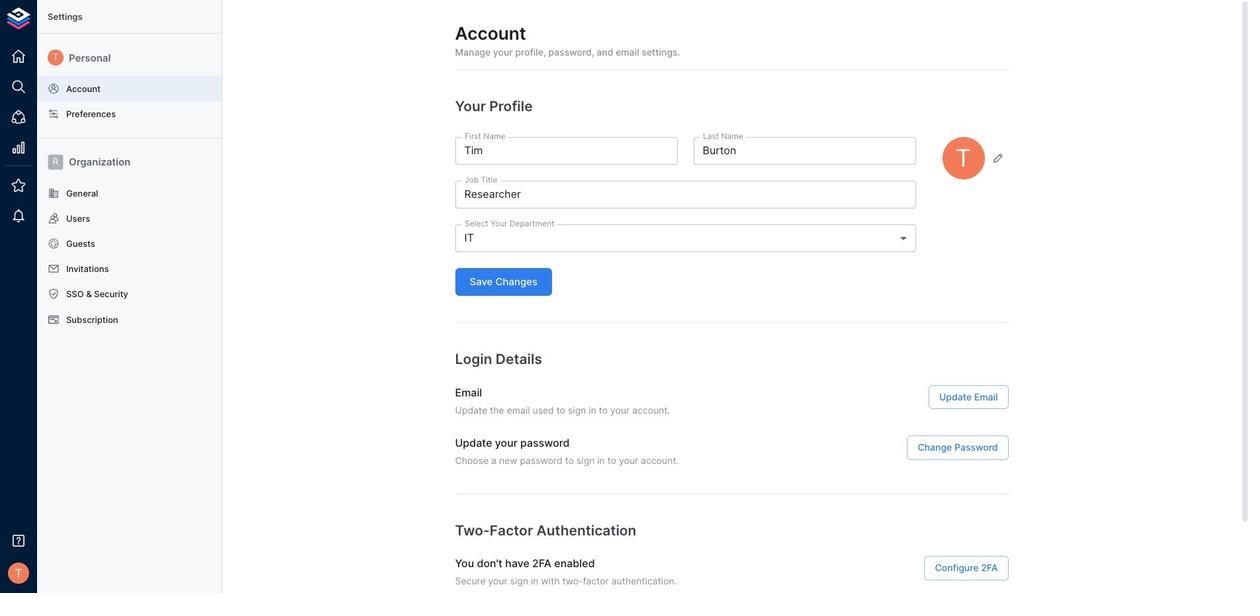 Task type: locate. For each thing, give the bounding box(es) containing it.
Doe text field
[[694, 137, 916, 165]]

  field
[[455, 225, 916, 252]]

John text field
[[455, 137, 678, 165]]

CEO text field
[[455, 181, 916, 209]]



Task type: vqa. For each thing, say whether or not it's contained in the screenshot.
THE HELP CENTER button
no



